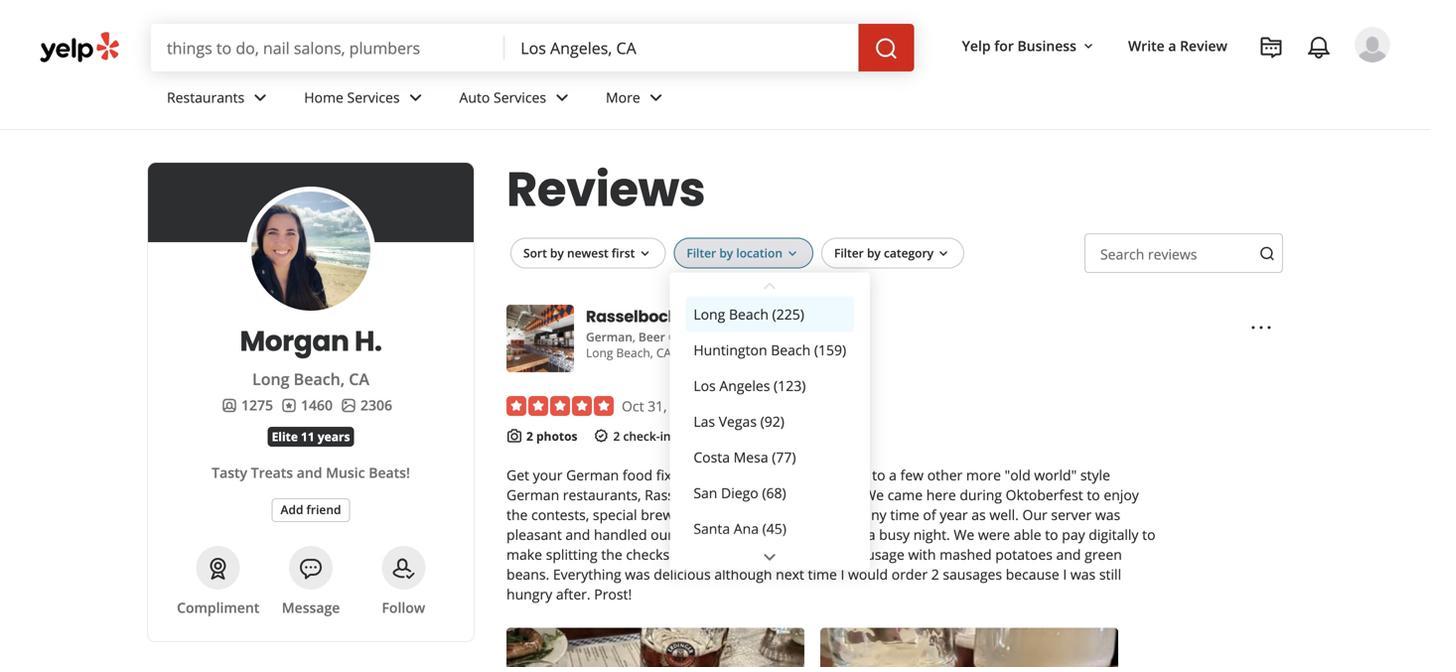 Task type: locate. For each thing, give the bounding box(es) containing it.
by
[[550, 245, 564, 261], [719, 245, 733, 261], [867, 245, 881, 261]]

everything
[[553, 565, 621, 584]]

24 chevron down v2 image
[[644, 86, 668, 110], [758, 546, 782, 569]]

handled
[[594, 525, 647, 544]]

los
[[693, 377, 716, 395]]

24 chevron down v2 image right auto services
[[550, 86, 574, 110]]

rasselbock down at
[[645, 486, 716, 504]]

even
[[812, 525, 844, 544]]

menu image
[[1249, 316, 1273, 340]]

more down 'while' on the right
[[766, 486, 800, 504]]

1 vertical spatial rasselbock
[[645, 486, 716, 504]]

beach
[[729, 305, 769, 324], [771, 341, 811, 360]]

music
[[326, 463, 365, 482]]

was up digitally
[[1095, 505, 1120, 524]]

filter inside popup button
[[687, 245, 716, 261]]

2 right 16 camera v2 icon in the bottom left of the page
[[526, 428, 533, 444]]

ca up the photos element
[[349, 368, 369, 390]]

i left had
[[710, 545, 713, 564]]

beach for huntington
[[771, 341, 811, 360]]

2 16 chevron down v2 image from the left
[[784, 246, 800, 262]]

tasty
[[212, 463, 247, 482]]

the
[[506, 505, 528, 524], [601, 545, 622, 564], [745, 545, 767, 564]]

1 vertical spatial beer
[[638, 329, 665, 345]]

1 24 chevron down v2 image from the left
[[248, 86, 272, 110]]

filter by category button
[[821, 238, 964, 269]]

2 horizontal spatial 16 chevron down v2 image
[[936, 246, 951, 262]]

add friend button
[[272, 499, 350, 522]]

night.
[[913, 525, 950, 544]]

2 services from the left
[[494, 88, 546, 107]]

1 horizontal spatial with
[[908, 545, 936, 564]]

compliment image
[[206, 557, 230, 581]]

services right auto
[[494, 88, 546, 107]]

were
[[978, 525, 1010, 544]]

2 horizontal spatial long
[[693, 305, 725, 324]]

by left category
[[867, 245, 881, 261]]

long inside morgan h. long beach, ca
[[252, 368, 290, 390]]

1 vertical spatial long
[[586, 345, 613, 361]]

1 vertical spatial more
[[766, 486, 800, 504]]

24 chevron down v2 image for restaurants
[[248, 86, 272, 110]]

filter for filter by location
[[687, 245, 716, 261]]

24 chevron down v2 image inside restaurants "link"
[[248, 86, 272, 110]]

16 review v2 image
[[281, 398, 297, 413]]

2 right the order
[[931, 565, 939, 584]]

0 vertical spatial beach,
[[616, 345, 653, 361]]

ease
[[779, 525, 809, 544]]

24 chevron down v2 image inside more link
[[644, 86, 668, 110]]

huntington beach (159) button
[[686, 332, 854, 368]]

24 chevron down v2 image inside home services link
[[404, 86, 428, 110]]

24 chevron down v2 image
[[248, 86, 272, 110], [404, 86, 428, 110], [550, 86, 574, 110]]

beans.
[[506, 565, 549, 584]]

and up 'group' at the bottom of page
[[684, 505, 709, 524]]

1 horizontal spatial i
[[841, 565, 845, 584]]

services right home
[[347, 88, 400, 107]]

and up the splitting
[[565, 525, 590, 544]]

0 horizontal spatial filter
[[687, 245, 716, 261]]

los angeles (123) button
[[686, 368, 854, 404]]

ca inside rasselbock kitchen & beer garden german , beer gardens , salad long beach, ca
[[656, 345, 671, 361]]

more up during
[[966, 466, 1001, 485]]

german up restaurants,
[[566, 466, 619, 485]]

3 24 chevron down v2 image from the left
[[550, 86, 574, 110]]

search image
[[874, 37, 898, 61]]

0 horizontal spatial more
[[766, 486, 800, 504]]

long up gardens
[[693, 305, 725, 324]]

first
[[612, 245, 635, 261]]

was down checks at the bottom left of the page
[[625, 565, 650, 584]]

"old
[[1005, 466, 1031, 485]]

music
[[738, 505, 776, 524]]

rasselbock kitchen & beer garden region
[[499, 217, 1291, 667]]

i right because
[[1063, 565, 1067, 584]]

german left the beer gardens link
[[586, 329, 632, 345]]

16 chevron down v2 image inside filter by category dropdown button
[[936, 246, 951, 262]]

beats!
[[369, 463, 410, 482]]

been
[[836, 466, 868, 485]]

beach inside button
[[771, 341, 811, 360]]

11
[[301, 429, 315, 445]]

1 horizontal spatial long
[[586, 345, 613, 361]]

1 none field from the left
[[167, 37, 489, 59]]

0 horizontal spatial by
[[550, 245, 564, 261]]

2 , from the left
[[717, 329, 720, 345]]

oct
[[622, 397, 644, 416]]

style
[[1080, 466, 1110, 485]]

16 chevron down v2 image right location
[[784, 246, 800, 262]]

pay
[[1062, 525, 1085, 544]]

home services
[[304, 88, 400, 107]]

0 horizontal spatial beach,
[[294, 368, 345, 390]]

0 horizontal spatial services
[[347, 88, 400, 107]]

5
[[736, 525, 744, 544]]

we
[[863, 486, 884, 504], [954, 525, 974, 544]]

other
[[927, 466, 963, 485]]

24 chevron down v2 image left auto
[[404, 86, 428, 110]]

to
[[872, 466, 885, 485], [1087, 486, 1100, 504], [1045, 525, 1058, 544], [1142, 525, 1155, 544]]

0 vertical spatial ca
[[656, 345, 671, 361]]

1 horizontal spatial 24 chevron down v2 image
[[404, 86, 428, 110]]

0 horizontal spatial 16 chevron down v2 image
[[637, 246, 653, 262]]

1 vertical spatial with
[[908, 545, 936, 564]]

none field the find
[[167, 37, 489, 59]]

1 vertical spatial beach,
[[294, 368, 345, 390]]

0 horizontal spatial long
[[252, 368, 290, 390]]

0 horizontal spatial none field
[[167, 37, 489, 59]]

san
[[693, 484, 717, 503]]

(123)
[[774, 377, 806, 395]]

beach inside button
[[729, 305, 769, 324]]

business categories element
[[151, 72, 1390, 129]]

2 for 2 photos
[[526, 428, 533, 444]]

long up the 1275
[[252, 368, 290, 390]]

1 vertical spatial we
[[954, 525, 974, 544]]

0 horizontal spatial 24 chevron down v2 image
[[644, 86, 668, 110]]

a right the write
[[1168, 36, 1176, 55]]

1 vertical spatial 24 chevron down v2 image
[[758, 546, 782, 569]]

search reviews
[[1100, 245, 1197, 264]]

2 by from the left
[[719, 245, 733, 261]]

0 vertical spatial german
[[586, 329, 632, 345]]

24 chevron down v2 image right more
[[644, 86, 668, 110]]

1 vertical spatial of
[[719, 525, 732, 544]]

(68)
[[762, 484, 786, 503]]

24 chevron down v2 image for home services
[[404, 86, 428, 110]]

0 horizontal spatial ca
[[349, 368, 369, 390]]

beach up (123)
[[771, 341, 811, 360]]

1 horizontal spatial by
[[719, 245, 733, 261]]

time down kasekrainer
[[808, 565, 837, 584]]

, left salad link
[[717, 329, 720, 345]]

german down your
[[506, 486, 559, 504]]

long beach (225)
[[693, 305, 804, 324]]

world"
[[1034, 466, 1077, 485]]

2 horizontal spatial by
[[867, 245, 881, 261]]

restaurants link
[[151, 72, 288, 129]]

beer left gardens
[[638, 329, 665, 345]]

1 horizontal spatial beach
[[771, 341, 811, 360]]

1 horizontal spatial beer
[[761, 305, 797, 328]]

16 chevron down v2 image
[[637, 246, 653, 262], [784, 246, 800, 262], [936, 246, 951, 262]]

24 chevron down v2 image inside auto services link
[[550, 86, 574, 110]]

2 24 chevron down v2 image from the left
[[404, 86, 428, 110]]

of
[[923, 505, 936, 524], [719, 525, 732, 544]]

was
[[1095, 505, 1120, 524], [625, 565, 650, 584], [1070, 565, 1096, 584]]

16 chevron down v2 image right category
[[936, 246, 951, 262]]

years
[[318, 429, 350, 445]]

we up mashed
[[954, 525, 974, 544]]

photos element
[[341, 395, 392, 415]]

0 vertical spatial long
[[693, 305, 725, 324]]

by left location
[[719, 245, 733, 261]]

beach up salad link
[[729, 305, 769, 324]]

german inside rasselbock kitchen & beer garden german , beer gardens , salad long beach, ca
[[586, 329, 632, 345]]

auto services
[[459, 88, 546, 107]]

long up 5 star rating image
[[586, 345, 613, 361]]

  text field
[[1084, 233, 1283, 273]]

1 horizontal spatial filter
[[834, 245, 864, 261]]

1 services from the left
[[347, 88, 400, 107]]

newest
[[567, 245, 609, 261]]

santa ana (45)
[[693, 520, 786, 538]]

still
[[1099, 565, 1121, 584]]

16 chevron down v2 image right first on the left of the page
[[637, 246, 653, 262]]

beach, up oct
[[616, 345, 653, 361]]

24 chevron down v2 image right restaurants
[[248, 86, 272, 110]]

1 horizontal spatial none field
[[521, 37, 843, 59]]

salad link
[[723, 329, 754, 345]]

16 chevron down v2 image inside sort by newest first popup button
[[637, 246, 653, 262]]

2 horizontal spatial the
[[745, 545, 767, 564]]

oct 31, 2023
[[622, 397, 702, 416]]

add friend
[[281, 501, 341, 518]]

costa mesa (77)
[[693, 448, 796, 467]]

our
[[1022, 505, 1047, 524]]

none field up more link on the top of the page
[[521, 37, 843, 59]]

a right on at the right bottom of page
[[868, 525, 875, 544]]

0 vertical spatial 24 chevron down v2 image
[[644, 86, 668, 110]]

time down "came"
[[890, 505, 919, 524]]

16 chevron down v2 image inside filter by location popup button
[[784, 246, 800, 262]]

kasekrainer
[[770, 545, 847, 564]]

with down night.
[[908, 545, 936, 564]]

notifications image
[[1307, 36, 1331, 60]]

0 horizontal spatial 24 chevron down v2 image
[[248, 86, 272, 110]]

elite 11 years
[[272, 429, 350, 445]]

by inside dropdown button
[[867, 245, 881, 261]]

next
[[776, 565, 804, 584]]

0 horizontal spatial with
[[747, 525, 775, 544]]

1 horizontal spatial 16 chevron down v2 image
[[784, 246, 800, 262]]

  text field inside the rasselbock kitchen & beer garden region
[[1084, 233, 1283, 273]]

3 16 chevron down v2 image from the left
[[936, 246, 951, 262]]

i left would
[[841, 565, 845, 584]]

1 16 chevron down v2 image from the left
[[637, 246, 653, 262]]

santa ana (45) button
[[686, 511, 854, 547]]

1 vertical spatial beach
[[771, 341, 811, 360]]

None search field
[[151, 24, 918, 72]]

, left the beer gardens link
[[632, 329, 635, 345]]

of left 5
[[719, 525, 732, 544]]

1 horizontal spatial services
[[494, 88, 546, 107]]

Find text field
[[167, 37, 489, 59]]

31,
[[648, 397, 667, 416]]

the up although at bottom
[[745, 545, 767, 564]]

at
[[675, 466, 688, 485]]

a
[[1168, 36, 1176, 55], [889, 466, 897, 485], [734, 486, 742, 504], [868, 525, 875, 544]]

services for home services
[[347, 88, 400, 107]]

2 filter from the left
[[834, 245, 864, 261]]

0 horizontal spatial we
[[863, 486, 884, 504]]

location
[[736, 245, 782, 261]]

of up night.
[[923, 505, 936, 524]]

0 vertical spatial rasselbock
[[586, 305, 678, 328]]

1 horizontal spatial beach,
[[616, 345, 653, 361]]

3 by from the left
[[867, 245, 881, 261]]

0 vertical spatial beach
[[729, 305, 769, 324]]

yelp
[[962, 36, 991, 55]]

by right sort
[[550, 245, 564, 261]]

and down pay
[[1056, 545, 1081, 564]]

rasselbock up german link at left
[[586, 305, 678, 328]]

we up the any
[[863, 486, 884, 504]]

1 horizontal spatial ,
[[717, 329, 720, 345]]

beer
[[761, 305, 797, 328], [638, 329, 665, 345]]

0 horizontal spatial time
[[808, 565, 837, 584]]

checks
[[626, 545, 669, 564]]

potatoes
[[995, 545, 1053, 564]]

with down music
[[747, 525, 775, 544]]

beach, up the 1460
[[294, 368, 345, 390]]

filter inside dropdown button
[[834, 245, 864, 261]]

2 right the 16 check in v2 image
[[613, 428, 620, 444]]

contests,
[[531, 505, 589, 524]]

i've
[[810, 466, 832, 485]]

2 horizontal spatial 24 chevron down v2 image
[[550, 86, 574, 110]]

(159)
[[814, 341, 846, 360]]

16 check in v2 image
[[593, 428, 609, 444]]

h.
[[355, 322, 382, 361]]

message image
[[299, 557, 323, 581]]

2 horizontal spatial 2
[[931, 565, 939, 584]]

2 none field from the left
[[521, 37, 843, 59]]

2 vertical spatial long
[[252, 368, 290, 390]]

24 chevron down v2 image down the (45)
[[758, 546, 782, 569]]

0 horizontal spatial ,
[[632, 329, 635, 345]]

0 vertical spatial time
[[890, 505, 919, 524]]

2
[[526, 428, 533, 444], [613, 428, 620, 444], [931, 565, 939, 584]]

0 vertical spatial more
[[966, 466, 1001, 485]]

ca
[[656, 345, 671, 361], [349, 368, 369, 390]]

none field up home
[[167, 37, 489, 59]]

busy
[[879, 525, 910, 544]]

search
[[1100, 245, 1144, 264]]

0 horizontal spatial 2
[[526, 428, 533, 444]]

1 horizontal spatial 2
[[613, 428, 620, 444]]

1 horizontal spatial of
[[923, 505, 936, 524]]

more link
[[590, 72, 684, 129]]

a left few
[[889, 466, 897, 485]]

1 filter from the left
[[687, 245, 716, 261]]

filter left category
[[834, 245, 864, 261]]

the down handled
[[601, 545, 622, 564]]

1 vertical spatial ca
[[349, 368, 369, 390]]

prost!
[[594, 585, 632, 604]]

1 horizontal spatial ca
[[656, 345, 671, 361]]

filter left location
[[687, 245, 716, 261]]

long
[[693, 305, 725, 324], [586, 345, 613, 361], [252, 368, 290, 390]]

ca up oct 31, 2023
[[656, 345, 671, 361]]

check-
[[623, 428, 660, 444]]

None field
[[167, 37, 489, 59], [521, 37, 843, 59]]

yelp for business button
[[954, 28, 1104, 64]]

friend
[[306, 501, 341, 518]]

vegas
[[719, 412, 757, 431]]

0 horizontal spatial beach
[[729, 305, 769, 324]]

the up pleasant
[[506, 505, 528, 524]]

filter
[[687, 245, 716, 261], [834, 245, 864, 261]]

search image
[[1259, 246, 1275, 261]]

beer right &
[[761, 305, 797, 328]]

oktoberfest
[[1006, 486, 1083, 504]]

1 by from the left
[[550, 245, 564, 261]]

2306
[[360, 396, 392, 415]]



Task type: vqa. For each thing, say whether or not it's contained in the screenshot.
the bottommost American
no



Task type: describe. For each thing, give the bounding box(es) containing it.
to left pay
[[1045, 525, 1058, 544]]

diego
[[721, 484, 758, 503]]

angeles
[[719, 377, 770, 395]]

after.
[[556, 585, 591, 604]]

by for category
[[867, 245, 881, 261]]

our
[[651, 525, 673, 544]]

bob b. image
[[1355, 27, 1390, 63]]

0 vertical spatial we
[[863, 486, 884, 504]]

mesa
[[734, 448, 768, 467]]

filter for filter by category
[[834, 245, 864, 261]]

a right 'is'
[[734, 486, 742, 504]]

2 horizontal spatial i
[[1063, 565, 1067, 584]]

16 camera v2 image
[[506, 428, 522, 444]]

to down style
[[1087, 486, 1100, 504]]

long inside rasselbock kitchen & beer garden german , beer gardens , salad long beach, ca
[[586, 345, 613, 361]]

friends element
[[222, 395, 273, 415]]

16 chevron down v2 image for sort by newest first
[[637, 246, 653, 262]]

sausage
[[851, 545, 905, 564]]

was left still
[[1070, 565, 1096, 584]]

is
[[720, 486, 730, 504]]

reviews
[[1148, 245, 1197, 264]]

here
[[926, 486, 956, 504]]

home services link
[[288, 72, 443, 129]]

filters group
[[506, 238, 968, 571]]

costa
[[693, 448, 730, 467]]

server
[[1051, 505, 1092, 524]]

follow image
[[392, 557, 415, 581]]

a inside write a review link
[[1168, 36, 1176, 55]]

to right digitally
[[1142, 525, 1155, 544]]

german link
[[586, 329, 632, 345]]

compliment
[[177, 598, 259, 617]]

pleasant
[[506, 525, 562, 544]]

24 chevron down v2 image for auto services
[[550, 86, 574, 110]]

rasselbock.
[[692, 466, 767, 485]]

categories element
[[586, 327, 754, 346]]

brews
[[641, 505, 680, 524]]

Near text field
[[521, 37, 843, 59]]

restaurants,
[[563, 486, 641, 504]]

long beach (225) button
[[686, 297, 854, 332]]

2 photos link
[[526, 428, 577, 444]]

year
[[940, 505, 968, 524]]

well.
[[989, 505, 1019, 524]]

to right been on the bottom of the page
[[872, 466, 885, 485]]

services for auto services
[[494, 88, 546, 107]]

tasty treats and music beats!
[[212, 463, 410, 482]]

by for location
[[719, 245, 733, 261]]

(225)
[[772, 305, 804, 324]]

for
[[994, 36, 1014, 55]]

las
[[693, 412, 715, 431]]

1460
[[301, 396, 333, 415]]

0 vertical spatial beer
[[761, 305, 797, 328]]

san diego (68) button
[[686, 475, 854, 511]]

beach, inside rasselbock kitchen & beer garden german , beer gardens , salad long beach, ca
[[616, 345, 653, 361]]

0 horizontal spatial i
[[710, 545, 713, 564]]

and down elite 11 years link
[[297, 463, 322, 482]]

los angeles (123)
[[693, 377, 806, 395]]

1 horizontal spatial time
[[890, 505, 919, 524]]

2 vertical spatial german
[[506, 486, 559, 504]]

splitting
[[546, 545, 598, 564]]

garden
[[800, 305, 860, 328]]

auto
[[459, 88, 490, 107]]

gardens
[[668, 329, 717, 345]]

2 for 2 check-ins
[[613, 428, 620, 444]]

group
[[677, 525, 716, 544]]

kitchen
[[681, 305, 742, 328]]

auto services link
[[443, 72, 590, 129]]

message
[[282, 598, 340, 617]]

follow
[[382, 598, 425, 617]]

your
[[533, 466, 563, 485]]

16 photos v2 image
[[341, 398, 356, 413]]

sort
[[523, 245, 547, 261]]

1 horizontal spatial 24 chevron down v2 image
[[758, 546, 782, 569]]

it's
[[805, 505, 823, 524]]

0 vertical spatial with
[[747, 525, 775, 544]]

16 chevron down v2 image for filter by category
[[936, 246, 951, 262]]

home
[[304, 88, 343, 107]]

0 horizontal spatial beer
[[638, 329, 665, 345]]

category
[[884, 245, 934, 261]]

rasselbock inside rasselbock kitchen & beer garden german , beer gardens , salad long beach, ca
[[586, 305, 678, 328]]

0 vertical spatial of
[[923, 505, 936, 524]]

16 chevron down v2 image for filter by location
[[784, 246, 800, 262]]

able
[[1014, 525, 1041, 544]]

special
[[593, 505, 637, 524]]

filter by location button
[[674, 238, 813, 269]]

mashed
[[940, 545, 992, 564]]

las vegas (92)
[[693, 412, 784, 431]]

would
[[848, 565, 888, 584]]

by for newest
[[550, 245, 564, 261]]

16 chevron down v2 image
[[1080, 38, 1096, 54]]

yelp for business
[[962, 36, 1076, 55]]

business
[[1017, 36, 1076, 55]]

on
[[847, 525, 864, 544]]

1 vertical spatial time
[[808, 565, 837, 584]]

enjoy
[[1104, 486, 1139, 504]]

huntington beach (159)
[[693, 341, 846, 360]]

1 horizontal spatial more
[[966, 466, 1001, 485]]

0 horizontal spatial the
[[506, 505, 528, 524]]

user actions element
[[946, 25, 1418, 147]]

2 photos
[[526, 428, 577, 444]]

&
[[746, 305, 758, 328]]

reviews
[[506, 156, 705, 223]]

5 star rating image
[[506, 396, 614, 416]]

1 vertical spatial german
[[566, 466, 619, 485]]

(92)
[[760, 412, 784, 431]]

16 friends v2 image
[[222, 398, 237, 413]]

0 horizontal spatial of
[[719, 525, 732, 544]]

1 horizontal spatial the
[[601, 545, 622, 564]]

1 horizontal spatial we
[[954, 525, 974, 544]]

elite
[[272, 429, 298, 445]]

none field "near"
[[521, 37, 843, 59]]

long inside button
[[693, 305, 725, 324]]

beach for long
[[729, 305, 769, 324]]

las vegas (92) button
[[686, 404, 854, 440]]

modern.
[[804, 486, 860, 504]]

review
[[1180, 36, 1227, 55]]

2 inside "get your german food fix at rasselbock. while i've been to a few other more "old world" style german restaurants, rasselbock is a bit more modern. we came here during oktoberfest to enjoy the contests, special brews and live music but it's good any time of year as well. our server was pleasant and handled our group of 5 with ease even on a busy night. we were able to pay digitally to make splitting the checks easy. i had the kasekrainer sausage with mashed potatoes and green beans. everything was delicious although next time i would order 2 sausages because i was still hungry after. prost!"
[[931, 565, 939, 584]]

beach, inside morgan h. long beach, ca
[[294, 368, 345, 390]]

write
[[1128, 36, 1165, 55]]

delicious
[[654, 565, 711, 584]]

few
[[900, 466, 924, 485]]

make
[[506, 545, 542, 564]]

digitally
[[1089, 525, 1139, 544]]

rasselbock inside "get your german food fix at rasselbock. while i've been to a few other more "old world" style german restaurants, rasselbock is a bit more modern. we came here during oktoberfest to enjoy the contests, special brews and live music but it's good any time of year as well. our server was pleasant and handled our group of 5 with ease even on a busy night. we were able to pay digitally to make splitting the checks easy. i had the kasekrainer sausage with mashed potatoes and green beans. everything was delicious although next time i would order 2 sausages because i was still hungry after. prost!"
[[645, 486, 716, 504]]

2 check-ins
[[613, 428, 677, 444]]

(45)
[[762, 520, 786, 538]]

any
[[863, 505, 887, 524]]

get your german food fix at rasselbock. while i've been to a few other more "old world" style german restaurants, rasselbock is a bit more modern. we came here during oktoberfest to enjoy the contests, special brews and live music but it's good any time of year as well. our server was pleasant and handled our group of 5 with ease even on a busy night. we were able to pay digitally to make splitting the checks easy. i had the kasekrainer sausage with mashed potatoes and green beans. everything was delicious although next time i would order 2 sausages because i was still hungry after. prost!
[[506, 466, 1155, 604]]

as
[[971, 505, 986, 524]]

1 , from the left
[[632, 329, 635, 345]]

ca inside morgan h. long beach, ca
[[349, 368, 369, 390]]

reviews element
[[281, 395, 333, 415]]

projects image
[[1259, 36, 1283, 60]]



